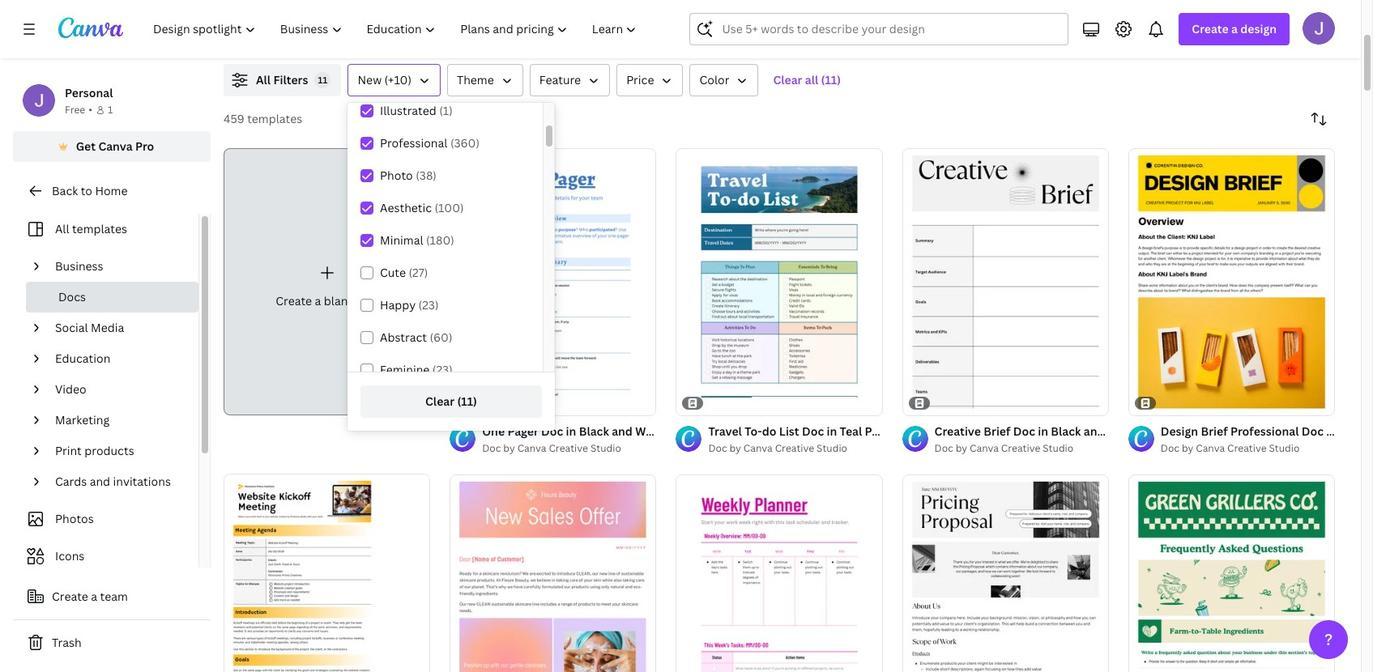 Task type: describe. For each thing, give the bounding box(es) containing it.
doc by canva creative studio for doc by canva creative studio link for weekly planner doc in magenta light pink vibrant professional style image
[[709, 442, 848, 456]]

(23) for happy (23)
[[419, 297, 439, 313]]

abstract
[[380, 330, 427, 345]]

video link
[[49, 374, 189, 405]]

products
[[85, 443, 134, 459]]

back to home link
[[13, 175, 211, 207]]

aesthetic (100)
[[380, 200, 464, 216]]

(27)
[[409, 265, 428, 280]]

create a team button
[[13, 581, 211, 614]]

canva inside button
[[98, 139, 133, 154]]

templates for 459 templates
[[247, 111, 302, 126]]

doc by canva creative studio link for pricing proposal professional doc in white black grey sleek monochrome style image
[[935, 441, 1109, 457]]

creative for design brief professional doc in yellow black grey bold modern style image
[[1228, 442, 1267, 456]]

photo
[[380, 168, 413, 183]]

(23) for feminine (23)
[[433, 362, 453, 378]]

by for 'food & restaurant faqs doc in green cream yellow bold nostalgia style' image
[[1182, 442, 1194, 456]]

professional (360)
[[380, 135, 480, 151]]

theme button
[[447, 64, 523, 96]]

Search search field
[[722, 14, 1059, 45]]

to
[[81, 183, 92, 199]]

cards and invitations link
[[49, 467, 189, 498]]

free
[[65, 103, 85, 117]]

food & restaurant faqs doc in green cream yellow bold nostalgia style image
[[1129, 475, 1336, 673]]

minimal
[[380, 233, 424, 248]]

print products link
[[49, 436, 189, 467]]

(1)
[[439, 103, 453, 118]]

all templates link
[[23, 214, 189, 245]]

1 vertical spatial and
[[90, 474, 110, 490]]

cards and invitations
[[55, 474, 171, 490]]

and inside creative brief doc in black and white grey editorial style doc by canva creative studio
[[1084, 424, 1105, 439]]

459 templates
[[224, 111, 302, 126]]

pro
[[135, 139, 154, 154]]

abstract (60)
[[380, 330, 453, 345]]

cute (27)
[[380, 265, 428, 280]]

all for all templates
[[55, 221, 69, 237]]

pricing proposal professional doc in white black grey sleek monochrome style image
[[903, 475, 1109, 673]]

brief
[[984, 424, 1011, 439]]

create for create a blank doc
[[276, 293, 312, 309]]

by inside creative brief doc in black and white grey editorial style doc by canva creative studio
[[956, 442, 968, 456]]

icons link
[[23, 541, 189, 572]]

back to home
[[52, 183, 128, 199]]

top level navigation element
[[143, 13, 651, 45]]

photos link
[[23, 504, 189, 535]]

1 horizontal spatial (11)
[[821, 72, 841, 88]]

style
[[1221, 424, 1250, 439]]

by for weekly planner doc in magenta light pink vibrant professional style image
[[730, 442, 741, 456]]

price button
[[617, 64, 684, 96]]

trash
[[52, 635, 82, 651]]

photo (38)
[[380, 168, 437, 183]]

new (+10)
[[358, 72, 412, 88]]

print
[[55, 443, 82, 459]]

one pager doc in black and white blue light blue classic professional style image
[[450, 148, 657, 416]]

trash link
[[13, 627, 211, 660]]

happy (23)
[[380, 297, 439, 313]]

business
[[55, 259, 103, 274]]

back
[[52, 183, 78, 199]]

team
[[100, 589, 128, 605]]

studio for weekly planner doc in magenta light pink vibrant professional style image
[[817, 442, 848, 456]]

get canva pro
[[76, 139, 154, 154]]

feature
[[540, 72, 581, 88]]

docs
[[58, 289, 86, 305]]

create a team
[[52, 589, 128, 605]]

photos
[[55, 511, 94, 527]]

(+10)
[[385, 72, 412, 88]]

editorial
[[1172, 424, 1219, 439]]

all
[[805, 72, 819, 88]]

canva for travel to-do list doc in teal pastel green pastel purple vibrant professional style image
[[744, 442, 773, 456]]

get canva pro button
[[13, 131, 211, 162]]

459
[[224, 111, 245, 126]]

education
[[55, 351, 110, 366]]

color
[[700, 72, 730, 88]]

grey
[[1143, 424, 1169, 439]]

a for design
[[1232, 21, 1238, 36]]

create a blank doc
[[276, 293, 378, 309]]

create a design
[[1192, 21, 1277, 36]]

clear all (11)
[[774, 72, 841, 88]]

black
[[1051, 424, 1082, 439]]

create a blank doc link
[[224, 148, 430, 416]]

in
[[1038, 424, 1049, 439]]

video
[[55, 382, 86, 397]]

(360)
[[451, 135, 480, 151]]

cute
[[380, 265, 406, 280]]

1
[[108, 103, 113, 117]]



Task type: locate. For each thing, give the bounding box(es) containing it.
clear all (11) button
[[765, 64, 849, 96]]

marketing link
[[49, 405, 189, 436]]

templates down all filters
[[247, 111, 302, 126]]

create left blank
[[276, 293, 312, 309]]

0 vertical spatial clear
[[774, 72, 803, 88]]

4 studio from the left
[[1270, 442, 1300, 456]]

illustrated (1)
[[380, 103, 453, 118]]

clear inside clear (11) button
[[426, 394, 455, 409]]

by for business letter professional doc in salmon light blue gradients style image
[[504, 442, 515, 456]]

home
[[95, 183, 128, 199]]

1 doc by canva creative studio link from the left
[[482, 441, 657, 457]]

(180)
[[426, 233, 455, 248]]

a for blank
[[315, 293, 321, 309]]

1 by from the left
[[504, 442, 515, 456]]

1 studio from the left
[[591, 442, 621, 456]]

business link
[[49, 251, 189, 282]]

doc by canva creative studio for doc by canva creative studio link associated with 'food & restaurant faqs doc in green cream yellow bold nostalgia style' image
[[1161, 442, 1300, 456]]

create inside button
[[52, 589, 88, 605]]

0 vertical spatial a
[[1232, 21, 1238, 36]]

illustrated
[[380, 103, 437, 118]]

clear (11)
[[426, 394, 477, 409]]

media
[[91, 320, 124, 336]]

clear for clear all (11)
[[774, 72, 803, 88]]

personal
[[65, 85, 113, 100]]

studio
[[591, 442, 621, 456], [817, 442, 848, 456], [1043, 442, 1074, 456], [1270, 442, 1300, 456]]

all down back
[[55, 221, 69, 237]]

None search field
[[690, 13, 1069, 45]]

•
[[89, 103, 92, 117]]

0 vertical spatial (11)
[[821, 72, 841, 88]]

0 horizontal spatial and
[[90, 474, 110, 490]]

(11)
[[821, 72, 841, 88], [457, 394, 477, 409]]

weekly planner doc in magenta light pink vibrant professional style image
[[676, 475, 883, 673]]

professional
[[380, 135, 448, 151]]

clear left all at the right top of page
[[774, 72, 803, 88]]

doc by canva creative studio for doc by canva creative studio link related to business letter professional doc in salmon light blue gradients style image
[[482, 442, 621, 456]]

invitations
[[113, 474, 171, 490]]

2 doc by canva creative studio from the left
[[709, 442, 848, 456]]

studio for 'food & restaurant faqs doc in green cream yellow bold nostalgia style' image
[[1270, 442, 1300, 456]]

1 vertical spatial create
[[276, 293, 312, 309]]

clear inside clear all (11) button
[[774, 72, 803, 88]]

and
[[1084, 424, 1105, 439], [90, 474, 110, 490]]

1 horizontal spatial all
[[256, 72, 271, 88]]

cards
[[55, 474, 87, 490]]

0 horizontal spatial all
[[55, 221, 69, 237]]

11
[[318, 74, 328, 86]]

clear for clear (11)
[[426, 394, 455, 409]]

design
[[1241, 21, 1277, 36]]

0 vertical spatial and
[[1084, 424, 1105, 439]]

creative for "one pager doc in black and white blue light blue classic professional style" image at left
[[549, 442, 588, 456]]

2 doc by canva creative studio link from the left
[[709, 441, 883, 457]]

white
[[1108, 424, 1140, 439]]

2 studio from the left
[[817, 442, 848, 456]]

(23) right happy in the left top of the page
[[419, 297, 439, 313]]

doc by canva creative studio link for business letter professional doc in salmon light blue gradients style image
[[482, 441, 657, 457]]

minimal (180)
[[380, 233, 455, 248]]

social media
[[55, 320, 124, 336]]

3 doc by canva creative studio link from the left
[[935, 441, 1109, 457]]

templates down back to home
[[72, 221, 127, 237]]

0 horizontal spatial doc by canva creative studio
[[482, 442, 621, 456]]

0 vertical spatial templates
[[247, 111, 302, 126]]

studio for business letter professional doc in salmon light blue gradients style image
[[591, 442, 621, 456]]

1 horizontal spatial doc by canva creative studio
[[709, 442, 848, 456]]

1 horizontal spatial a
[[315, 293, 321, 309]]

1 vertical spatial clear
[[426, 394, 455, 409]]

canva for "one pager doc in black and white blue light blue classic professional style" image at left
[[518, 442, 547, 456]]

new
[[358, 72, 382, 88]]

(23)
[[419, 297, 439, 313], [433, 362, 453, 378]]

doc by canva creative studio link for 'food & restaurant faqs doc in green cream yellow bold nostalgia style' image
[[1161, 441, 1336, 457]]

0 horizontal spatial a
[[91, 589, 97, 605]]

1 horizontal spatial and
[[1084, 424, 1105, 439]]

print products
[[55, 443, 134, 459]]

canva
[[98, 139, 133, 154], [518, 442, 547, 456], [744, 442, 773, 456], [970, 442, 999, 456], [1196, 442, 1226, 456]]

4 by from the left
[[1182, 442, 1194, 456]]

social
[[55, 320, 88, 336]]

0 horizontal spatial (11)
[[457, 394, 477, 409]]

1 horizontal spatial create
[[276, 293, 312, 309]]

create a design button
[[1179, 13, 1290, 45]]

templates
[[247, 111, 302, 126], [72, 221, 127, 237]]

color button
[[690, 64, 759, 96]]

0 horizontal spatial clear
[[426, 394, 455, 409]]

1 vertical spatial templates
[[72, 221, 127, 237]]

create for create a team
[[52, 589, 88, 605]]

create inside dropdown button
[[1192, 21, 1229, 36]]

doc
[[356, 293, 378, 309], [1014, 424, 1036, 439], [482, 442, 501, 456], [709, 442, 727, 456], [935, 442, 954, 456], [1161, 442, 1180, 456]]

get
[[76, 139, 96, 154]]

0 vertical spatial (23)
[[419, 297, 439, 313]]

0 vertical spatial create
[[1192, 21, 1229, 36]]

canva for design brief professional doc in yellow black grey bold modern style image
[[1196, 442, 1226, 456]]

0 vertical spatial all
[[256, 72, 271, 88]]

3 doc by canva creative studio from the left
[[1161, 442, 1300, 456]]

travel to-do list doc in teal pastel green pastel purple vibrant professional style image
[[676, 148, 883, 416]]

1 doc by canva creative studio from the left
[[482, 442, 621, 456]]

aesthetic
[[380, 200, 432, 216]]

filters
[[273, 72, 308, 88]]

price
[[627, 72, 654, 88]]

all left filters
[[256, 72, 271, 88]]

4 doc by canva creative studio link from the left
[[1161, 441, 1336, 457]]

(60)
[[430, 330, 453, 345]]

(100)
[[435, 200, 464, 216]]

feminine (23)
[[380, 362, 453, 378]]

1 vertical spatial (11)
[[457, 394, 477, 409]]

creative brief doc in black and white grey editorial style doc by canva creative studio
[[935, 424, 1250, 456]]

1 horizontal spatial templates
[[247, 111, 302, 126]]

3 studio from the left
[[1043, 442, 1074, 456]]

education link
[[49, 344, 189, 374]]

create down "icons"
[[52, 589, 88, 605]]

create a blank doc element
[[224, 148, 430, 416]]

clear down "feminine (23)"
[[426, 394, 455, 409]]

all templates
[[55, 221, 127, 237]]

canva inside creative brief doc in black and white grey editorial style doc by canva creative studio
[[970, 442, 999, 456]]

1 vertical spatial a
[[315, 293, 321, 309]]

marketing
[[55, 413, 109, 428]]

templates for all templates
[[72, 221, 127, 237]]

a for team
[[91, 589, 97, 605]]

11 filter options selected element
[[315, 72, 331, 88]]

a inside button
[[91, 589, 97, 605]]

2 vertical spatial a
[[91, 589, 97, 605]]

create for create a design
[[1192, 21, 1229, 36]]

doc by canva creative studio
[[482, 442, 621, 456], [709, 442, 848, 456], [1161, 442, 1300, 456]]

2 by from the left
[[730, 442, 741, 456]]

theme
[[457, 72, 494, 88]]

2 vertical spatial create
[[52, 589, 88, 605]]

creative for travel to-do list doc in teal pastel green pastel purple vibrant professional style image
[[775, 442, 815, 456]]

a inside dropdown button
[[1232, 21, 1238, 36]]

2 horizontal spatial create
[[1192, 21, 1229, 36]]

blank
[[324, 293, 354, 309]]

by
[[504, 442, 515, 456], [730, 442, 741, 456], [956, 442, 968, 456], [1182, 442, 1194, 456]]

new (+10) button
[[348, 64, 441, 96]]

create
[[1192, 21, 1229, 36], [276, 293, 312, 309], [52, 589, 88, 605]]

0 horizontal spatial templates
[[72, 221, 127, 237]]

a left blank
[[315, 293, 321, 309]]

free •
[[65, 103, 92, 117]]

(38)
[[416, 168, 437, 183]]

2 horizontal spatial doc by canva creative studio
[[1161, 442, 1300, 456]]

a left team
[[91, 589, 97, 605]]

feminine
[[380, 362, 430, 378]]

studio inside creative brief doc in black and white grey editorial style doc by canva creative studio
[[1043, 442, 1074, 456]]

1 vertical spatial all
[[55, 221, 69, 237]]

doc by canva creative studio link
[[482, 441, 657, 457], [709, 441, 883, 457], [935, 441, 1109, 457], [1161, 441, 1336, 457]]

3 by from the left
[[956, 442, 968, 456]]

feature button
[[530, 64, 610, 96]]

(23) down (60)
[[433, 362, 453, 378]]

creative brief doc in black and white grey editorial style image
[[903, 148, 1109, 416]]

and right cards
[[90, 474, 110, 490]]

business letter professional doc in salmon light blue gradients style image
[[450, 475, 657, 673]]

1 horizontal spatial clear
[[774, 72, 803, 88]]

0 horizontal spatial create
[[52, 589, 88, 605]]

and right black
[[1084, 424, 1105, 439]]

social media link
[[49, 313, 189, 344]]

happy
[[380, 297, 416, 313]]

design brief professional doc in yellow black grey bold modern style image
[[1129, 148, 1336, 416]]

creative
[[935, 424, 981, 439], [549, 442, 588, 456], [775, 442, 815, 456], [1002, 442, 1041, 456], [1228, 442, 1267, 456]]

all for all filters
[[256, 72, 271, 88]]

a
[[1232, 21, 1238, 36], [315, 293, 321, 309], [91, 589, 97, 605]]

kickoff meeting doc in orange black white professional gradients style image
[[224, 474, 430, 673]]

1 vertical spatial (23)
[[433, 362, 453, 378]]

Sort by button
[[1303, 103, 1336, 135]]

clear (11) button
[[361, 386, 542, 418]]

jacob simon image
[[1303, 12, 1336, 45]]

2 horizontal spatial a
[[1232, 21, 1238, 36]]

create left design at top
[[1192, 21, 1229, 36]]

doc by canva creative studio link for weekly planner doc in magenta light pink vibrant professional style image
[[709, 441, 883, 457]]

a left design at top
[[1232, 21, 1238, 36]]

all filters
[[256, 72, 308, 88]]

icons
[[55, 549, 85, 564]]

creative brief doc in black and white grey editorial style link
[[935, 423, 1250, 441]]



Task type: vqa. For each thing, say whether or not it's contained in the screenshot.


